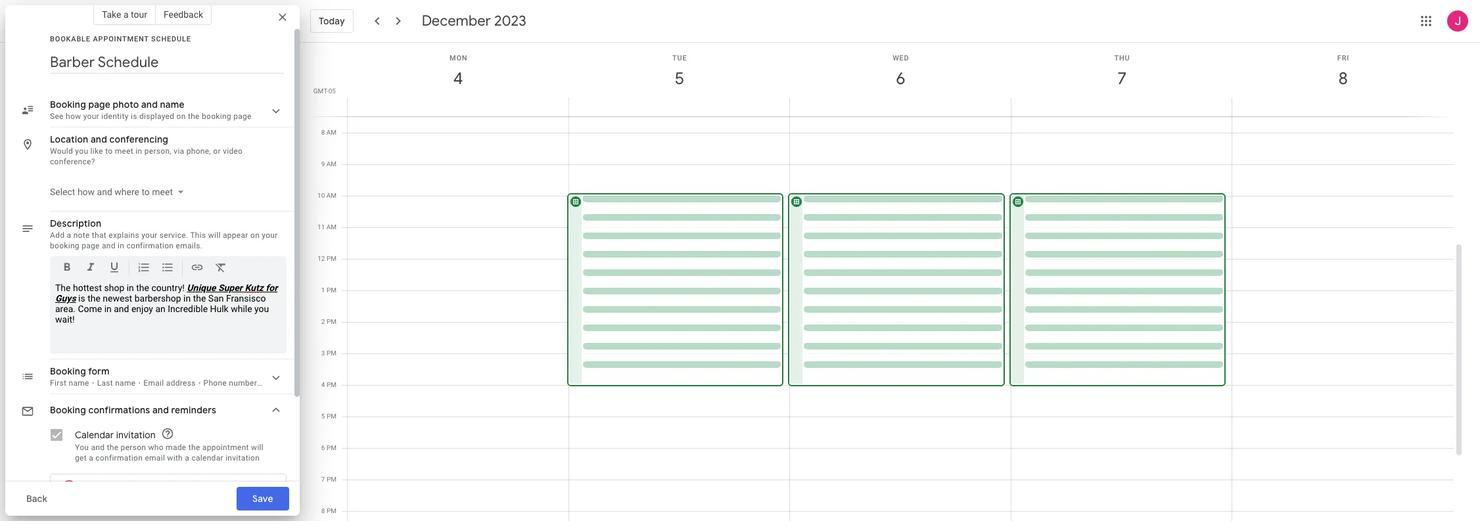 Task type: vqa. For each thing, say whether or not it's contained in the screenshot.
Choose
no



Task type: locate. For each thing, give the bounding box(es) containing it.
0 vertical spatial you
[[75, 147, 88, 156]]

invitation up person
[[116, 429, 156, 441]]

confirmation down person
[[95, 454, 143, 463]]

0 horizontal spatial 7
[[321, 476, 325, 483]]

1 vertical spatial how
[[77, 187, 95, 197]]

you up conference?
[[75, 147, 88, 156]]

am for 11 am
[[327, 223, 337, 231]]

reminders
[[171, 404, 216, 416]]

the up phone,
[[188, 112, 200, 121]]

1 vertical spatial 6
[[321, 444, 325, 452]]

and left the where
[[97, 187, 112, 197]]

name up displayed
[[160, 99, 185, 110]]

hulk
[[210, 304, 229, 314]]

to inside popup button
[[142, 187, 150, 197]]

add
[[50, 231, 65, 240]]

pm
[[327, 255, 337, 262], [327, 287, 337, 294], [327, 318, 337, 325], [327, 350, 337, 357], [327, 381, 337, 388], [327, 413, 337, 420], [327, 444, 337, 452], [327, 476, 337, 483], [327, 507, 337, 515]]

4
[[453, 68, 462, 89], [321, 381, 325, 388]]

appointment
[[202, 443, 249, 452]]

page up video
[[233, 112, 252, 121]]

remove formatting image
[[214, 261, 227, 276]]

description add a note that explains your service. this will appear on your booking page and in confirmation emails.
[[50, 218, 278, 250]]

your left identity
[[83, 112, 99, 121]]

is
[[131, 112, 137, 121], [78, 293, 85, 304]]

7 pm
[[321, 476, 337, 483]]

1 vertical spatial will
[[251, 443, 264, 452]]

6
[[895, 68, 905, 89], [321, 444, 325, 452]]

email
[[144, 379, 164, 388]]

booking page photo and name see how your identity is displayed on the booking page
[[50, 99, 252, 121]]

7 down the thu
[[1117, 68, 1126, 89]]

0 horizontal spatial invitation
[[116, 429, 156, 441]]

9
[[321, 160, 325, 168]]

cut
[[265, 379, 278, 388]]

how right see
[[66, 112, 81, 121]]

1 horizontal spatial 6
[[895, 68, 905, 89]]

0 vertical spatial booking
[[50, 99, 86, 110]]

confirmation up numbered list image
[[126, 241, 174, 250]]

you inside is the newest barbershop in the san fransisco area. come in and enjoy an incredible hulk while you wait!
[[254, 304, 269, 314]]

2 vertical spatial 8
[[321, 507, 325, 515]]

am for 9 am
[[326, 160, 337, 168]]

email address
[[144, 379, 196, 388]]

gmt-05
[[313, 87, 336, 95]]

where
[[115, 187, 139, 197]]

booking inside booking page photo and name see how your identity is displayed on the booking page
[[202, 112, 231, 121]]

0 horizontal spatial your
[[83, 112, 99, 121]]

confirmation
[[126, 241, 174, 250], [95, 454, 143, 463]]

and inside popup button
[[97, 187, 112, 197]]

a left tour at top
[[124, 9, 129, 20]]

0 vertical spatial booking
[[202, 112, 231, 121]]

is inside is the newest barbershop in the san fransisco area. come in and enjoy an incredible hulk while you wait!
[[78, 293, 85, 304]]

booking inside description add a note that explains your service. this will appear on your booking page and in confirmation emails.
[[50, 241, 79, 250]]

7 down 6 pm
[[321, 476, 325, 483]]

1 vertical spatial booking
[[50, 365, 86, 377]]

0 vertical spatial will
[[208, 231, 221, 240]]

0 vertical spatial 5
[[674, 68, 683, 89]]

last
[[97, 379, 113, 388]]

1 vertical spatial invitation
[[226, 454, 260, 463]]

thursday, december 7 element
[[1107, 64, 1137, 94]]

0 horizontal spatial 4
[[321, 381, 325, 388]]

or left video
[[213, 147, 221, 156]]

take
[[102, 9, 121, 20]]

will right appointment
[[251, 443, 264, 452]]

0 vertical spatial invitation
[[116, 429, 156, 441]]

a
[[124, 9, 129, 20], [67, 231, 71, 240], [89, 454, 93, 463], [185, 454, 189, 463]]

while
[[231, 304, 252, 314]]

0 horizontal spatial booking
[[50, 241, 79, 250]]

1
[[321, 287, 325, 294]]

1 horizontal spatial invitation
[[226, 454, 260, 463]]

0 vertical spatial on
[[177, 112, 186, 121]]

booking confirmations and reminders
[[50, 404, 216, 416]]

meet down conferencing
[[115, 147, 133, 156]]

0 horizontal spatial 5
[[321, 413, 325, 420]]

1 vertical spatial 4
[[321, 381, 325, 388]]

1 vertical spatial or
[[280, 379, 287, 388]]

how right select
[[77, 187, 95, 197]]

how
[[66, 112, 81, 121], [77, 187, 95, 197]]

2 vertical spatial page
[[82, 241, 100, 250]]

and inside booking page photo and name see how your identity is displayed on the booking page
[[141, 99, 158, 110]]

am up 9 am
[[326, 129, 337, 136]]

shop
[[104, 283, 124, 293]]

gmt-
[[313, 87, 328, 95]]

0 vertical spatial to
[[105, 147, 113, 156]]

wed
[[893, 54, 909, 62]]

page
[[88, 99, 110, 110], [233, 112, 252, 121], [82, 241, 100, 250]]

4 column header
[[347, 43, 569, 116]]

and inside 'location and conferencing would you like to meet in person, via phone, or video conference?'
[[91, 133, 107, 145]]

december
[[422, 12, 491, 30]]

grid
[[305, 43, 1464, 521]]

8 pm from the top
[[327, 476, 337, 483]]

1 horizontal spatial 7
[[1117, 68, 1126, 89]]

pm down 5 pm
[[327, 444, 337, 452]]

is right guys
[[78, 293, 85, 304]]

6 column header
[[790, 43, 1011, 116]]

05
[[328, 87, 336, 95]]

1 vertical spatial is
[[78, 293, 85, 304]]

on inside description add a note that explains your service. this will appear on your booking page and in confirmation emails.
[[250, 231, 260, 240]]

guys
[[55, 293, 76, 304]]

take a tour button
[[93, 4, 156, 25]]

an
[[155, 304, 165, 314]]

1 booking from the top
[[50, 99, 86, 110]]

confirmations
[[88, 404, 150, 416]]

or
[[213, 147, 221, 156], [280, 379, 287, 388]]

pm for 4 pm
[[327, 381, 337, 388]]

a inside take a tour button
[[124, 9, 129, 20]]

on right appear
[[250, 231, 260, 240]]

on for name
[[177, 112, 186, 121]]

1 vertical spatial booking
[[50, 241, 79, 250]]

a right add
[[67, 231, 71, 240]]

name down the booking form
[[69, 379, 89, 388]]

2 pm from the top
[[327, 287, 337, 294]]

you right while
[[254, 304, 269, 314]]

0 horizontal spatial you
[[75, 147, 88, 156]]

4 down mon
[[453, 68, 462, 89]]

0 horizontal spatial is
[[78, 293, 85, 304]]

am right 9
[[326, 160, 337, 168]]

8 am
[[321, 129, 337, 136]]

10
[[317, 192, 325, 199]]

1 vertical spatial on
[[250, 231, 260, 240]]

0 vertical spatial how
[[66, 112, 81, 121]]

is inside booking page photo and name see how your identity is displayed on the booking page
[[131, 112, 137, 121]]

0 horizontal spatial or
[[213, 147, 221, 156]]

monday, december 4 element
[[443, 64, 473, 94]]

and down calendar
[[91, 443, 105, 452]]

pm down 6 pm
[[327, 476, 337, 483]]

you
[[75, 443, 89, 452]]

schedule
[[151, 35, 191, 43]]

4 pm from the top
[[327, 350, 337, 357]]

0 horizontal spatial on
[[177, 112, 186, 121]]

pm right 3
[[327, 350, 337, 357]]

the hottest shop in the country!
[[55, 283, 187, 293]]

and up displayed
[[141, 99, 158, 110]]

to right like on the left of the page
[[105, 147, 113, 156]]

address
[[166, 379, 196, 388]]

name inside booking page photo and name see how your identity is displayed on the booking page
[[160, 99, 185, 110]]

8 inside 'fri 8'
[[1338, 68, 1347, 89]]

3 am from the top
[[327, 192, 337, 199]]

1 horizontal spatial you
[[254, 304, 269, 314]]

in inside description add a note that explains your service. this will appear on your booking page and in confirmation emails.
[[118, 241, 124, 250]]

0 vertical spatial 7
[[1117, 68, 1126, 89]]

0 horizontal spatial to
[[105, 147, 113, 156]]

6 pm from the top
[[327, 413, 337, 420]]

2023
[[494, 12, 526, 30]]

meet inside 'location and conferencing would you like to meet in person, via phone, or video conference?'
[[115, 147, 133, 156]]

5 down tue
[[674, 68, 683, 89]]

pm for 5 pm
[[327, 413, 337, 420]]

page inside description add a note that explains your service. this will appear on your booking page and in confirmation emails.
[[82, 241, 100, 250]]

pm up 6 pm
[[327, 413, 337, 420]]

0 horizontal spatial name
[[69, 379, 89, 388]]

calendar
[[192, 454, 223, 463]]

1 horizontal spatial will
[[251, 443, 264, 452]]

2 horizontal spatial your
[[262, 231, 278, 240]]

1 vertical spatial 8
[[321, 129, 325, 136]]

8 up 9
[[321, 129, 325, 136]]

mon 4
[[450, 54, 468, 89]]

0 vertical spatial 6
[[895, 68, 905, 89]]

in inside 'location and conferencing would you like to meet in person, via phone, or video conference?'
[[136, 147, 142, 156]]

and
[[141, 99, 158, 110], [91, 133, 107, 145], [97, 187, 112, 197], [102, 241, 116, 250], [114, 304, 129, 314], [152, 404, 169, 416], [91, 443, 105, 452]]

name
[[160, 99, 185, 110], [69, 379, 89, 388], [115, 379, 136, 388]]

3 booking from the top
[[50, 404, 86, 416]]

booking up first name
[[50, 365, 86, 377]]

service.
[[160, 231, 188, 240]]

will right this
[[208, 231, 221, 240]]

name for last name
[[115, 379, 136, 388]]

newest
[[103, 293, 132, 304]]

4 pm
[[321, 381, 337, 388]]

0 vertical spatial or
[[213, 147, 221, 156]]

1 vertical spatial meet
[[152, 187, 173, 197]]

hottest
[[73, 283, 102, 293]]

1 vertical spatial confirmation
[[95, 454, 143, 463]]

country!
[[151, 283, 185, 293]]

booking down add
[[50, 241, 79, 250]]

1 vertical spatial you
[[254, 304, 269, 314]]

person,
[[144, 147, 172, 156]]

2 vertical spatial booking
[[50, 404, 86, 416]]

pm for 3 pm
[[327, 350, 337, 357]]

0 vertical spatial 8
[[1338, 68, 1347, 89]]

pm for 12 pm
[[327, 255, 337, 262]]

3 pm from the top
[[327, 318, 337, 325]]

and down email at the left of the page
[[152, 404, 169, 416]]

will
[[208, 231, 221, 240], [251, 443, 264, 452]]

1 horizontal spatial meet
[[152, 187, 173, 197]]

1 vertical spatial 7
[[321, 476, 325, 483]]

page up identity
[[88, 99, 110, 110]]

0 horizontal spatial 6
[[321, 444, 325, 452]]

1 horizontal spatial on
[[250, 231, 260, 240]]

1 horizontal spatial to
[[142, 187, 150, 197]]

pm up 5 pm
[[327, 381, 337, 388]]

person
[[121, 443, 146, 452]]

4 right 'style'
[[321, 381, 325, 388]]

will inside you and the person who made the appointment will get a confirmation email with a calendar invitation
[[251, 443, 264, 452]]

1 horizontal spatial is
[[131, 112, 137, 121]]

8 down fri
[[1338, 68, 1347, 89]]

your
[[83, 112, 99, 121], [141, 231, 157, 240], [262, 231, 278, 240]]

name right last
[[115, 379, 136, 388]]

6 down wed
[[895, 68, 905, 89]]

come
[[78, 304, 102, 314]]

0 horizontal spatial meet
[[115, 147, 133, 156]]

pm right 2
[[327, 318, 337, 325]]

your right appear
[[262, 231, 278, 240]]

1 horizontal spatial booking
[[202, 112, 231, 121]]

select
[[50, 187, 75, 197]]

11 am
[[317, 223, 337, 231]]

pm right "1"
[[327, 287, 337, 294]]

booking inside "dropdown button"
[[50, 404, 86, 416]]

meet right the where
[[152, 187, 173, 197]]

or right cut at bottom left
[[280, 379, 287, 388]]

0 vertical spatial 4
[[453, 68, 462, 89]]

0 vertical spatial is
[[131, 112, 137, 121]]

0 vertical spatial confirmation
[[126, 241, 174, 250]]

fri
[[1338, 54, 1350, 62]]

you and the person who made the appointment will get a confirmation email with a calendar invitation
[[75, 443, 264, 463]]

0 vertical spatial meet
[[115, 147, 133, 156]]

tour
[[131, 9, 147, 20]]

2 am from the top
[[326, 160, 337, 168]]

the up calendar
[[188, 443, 200, 452]]

5 up 6 pm
[[321, 413, 325, 420]]

emails.
[[176, 241, 203, 250]]

booking for booking page photo and name see how your identity is displayed on the booking page
[[50, 99, 86, 110]]

2 horizontal spatial name
[[160, 99, 185, 110]]

the inside booking page photo and name see how your identity is displayed on the booking page
[[188, 112, 200, 121]]

7 column header
[[1011, 43, 1233, 116]]

phone number
[[203, 379, 257, 388]]

1 pm from the top
[[327, 255, 337, 262]]

numbered list image
[[137, 261, 151, 276]]

name for first name
[[69, 379, 89, 388]]

bold image
[[60, 261, 74, 276]]

on inside booking page photo and name see how your identity is displayed on the booking page
[[177, 112, 186, 121]]

2
[[321, 318, 325, 325]]

bookable
[[50, 35, 91, 43]]

9 am
[[321, 160, 337, 168]]

1 horizontal spatial 4
[[453, 68, 462, 89]]

1 am from the top
[[326, 129, 337, 136]]

you
[[75, 147, 88, 156], [254, 304, 269, 314]]

1 vertical spatial to
[[142, 187, 150, 197]]

1 vertical spatial 5
[[321, 413, 325, 420]]

bookable appointment schedule
[[50, 35, 191, 43]]

and left enjoy
[[114, 304, 129, 314]]

booking for booking form
[[50, 365, 86, 377]]

1 vertical spatial page
[[233, 112, 252, 121]]

this
[[190, 231, 206, 240]]

7 pm from the top
[[327, 444, 337, 452]]

pm down '7 pm'
[[327, 507, 337, 515]]

am right the "10"
[[327, 192, 337, 199]]

and up like on the left of the page
[[91, 133, 107, 145]]

is down photo
[[131, 112, 137, 121]]

4 am from the top
[[327, 223, 337, 231]]

booking up see
[[50, 99, 86, 110]]

am
[[326, 129, 337, 136], [326, 160, 337, 168], [327, 192, 337, 199], [327, 223, 337, 231]]

9 pm from the top
[[327, 507, 337, 515]]

booking up video
[[202, 112, 231, 121]]

cut or style
[[265, 379, 307, 388]]

2 booking from the top
[[50, 365, 86, 377]]

8 down '7 pm'
[[321, 507, 325, 515]]

booking inside booking page photo and name see how your identity is displayed on the booking page
[[50, 99, 86, 110]]

booking down first name
[[50, 404, 86, 416]]

1 horizontal spatial 5
[[674, 68, 683, 89]]

0 horizontal spatial will
[[208, 231, 221, 240]]

pm right 12
[[327, 255, 337, 262]]

your left service. in the top left of the page
[[141, 231, 157, 240]]

invitation down appointment
[[226, 454, 260, 463]]

5 column header
[[568, 43, 790, 116]]

booking for booking confirmations and reminders
[[50, 404, 86, 416]]

page down that
[[82, 241, 100, 250]]

0 vertical spatial page
[[88, 99, 110, 110]]

to right the where
[[142, 187, 150, 197]]

1 horizontal spatial name
[[115, 379, 136, 388]]

5 pm from the top
[[327, 381, 337, 388]]

december 2023
[[422, 12, 526, 30]]

invitation inside you and the person who made the appointment will get a confirmation email with a calendar invitation
[[226, 454, 260, 463]]

8
[[1338, 68, 1347, 89], [321, 129, 325, 136], [321, 507, 325, 515]]

and down that
[[102, 241, 116, 250]]

am right 11
[[327, 223, 337, 231]]

appointment
[[93, 35, 149, 43]]

on right displayed
[[177, 112, 186, 121]]

6 down 5 pm
[[321, 444, 325, 452]]

thu 7
[[1114, 54, 1130, 89]]



Task type: describe. For each thing, give the bounding box(es) containing it.
wait!
[[55, 314, 75, 325]]

thu
[[1114, 54, 1130, 62]]

1 horizontal spatial or
[[280, 379, 287, 388]]

pm for 7 pm
[[327, 476, 337, 483]]

1 pm
[[321, 287, 337, 294]]

would
[[50, 147, 73, 156]]

tue 5
[[672, 54, 687, 89]]

and inside "dropdown button"
[[152, 404, 169, 416]]

last name
[[97, 379, 136, 388]]

11
[[317, 223, 325, 231]]

feedback button
[[156, 4, 212, 25]]

page for booking
[[233, 112, 252, 121]]

mon
[[450, 54, 468, 62]]

today
[[319, 15, 345, 27]]

the left san
[[193, 293, 206, 304]]

or inside 'location and conferencing would you like to meet in person, via phone, or video conference?'
[[213, 147, 221, 156]]

calendar invitation
[[75, 429, 156, 441]]

you inside 'location and conferencing would you like to meet in person, via phone, or video conference?'
[[75, 147, 88, 156]]

with
[[167, 454, 183, 463]]

a inside description add a note that explains your service. this will appear on your booking page and in confirmation emails.
[[67, 231, 71, 240]]

back
[[26, 493, 47, 505]]

first
[[50, 379, 67, 388]]

tuesday, december 5 element
[[664, 64, 695, 94]]

a right get
[[89, 454, 93, 463]]

8 for 8 pm
[[321, 507, 325, 515]]

pm for 6 pm
[[327, 444, 337, 452]]

italic image
[[84, 261, 97, 276]]

Description text field
[[55, 283, 281, 348]]

8 pm
[[321, 507, 337, 515]]

san
[[208, 293, 224, 304]]

identity
[[101, 112, 129, 121]]

displayed
[[139, 112, 174, 121]]

photo
[[113, 99, 139, 110]]

get
[[75, 454, 87, 463]]

am for 10 am
[[327, 192, 337, 199]]

pm for 1 pm
[[327, 287, 337, 294]]

the down numbered list image
[[136, 283, 149, 293]]

and inside is the newest barbershop in the san fransisco area. come in and enjoy an incredible hulk while you wait!
[[114, 304, 129, 314]]

4 inside the mon 4
[[453, 68, 462, 89]]

tue
[[672, 54, 687, 62]]

meet inside popup button
[[152, 187, 173, 197]]

appear
[[223, 231, 248, 240]]

booking for name
[[202, 112, 231, 121]]

pm for 2 pm
[[327, 318, 337, 325]]

note
[[73, 231, 90, 240]]

form
[[88, 365, 110, 377]]

incredible
[[168, 304, 208, 314]]

conference?
[[50, 157, 95, 166]]

the left shop
[[88, 293, 100, 304]]

wednesday, december 6 element
[[886, 64, 916, 94]]

10 am
[[317, 192, 337, 199]]

like
[[90, 147, 103, 156]]

that
[[92, 231, 107, 240]]

8 column header
[[1232, 43, 1454, 116]]

today button
[[310, 5, 353, 37]]

unique super kutz for guys
[[55, 283, 278, 304]]

to inside 'location and conferencing would you like to meet in person, via phone, or video conference?'
[[105, 147, 113, 156]]

friday, december 8 element
[[1328, 64, 1358, 94]]

will inside description add a note that explains your service. this will appear on your booking page and in confirmation emails.
[[208, 231, 221, 240]]

6 inside wed 6
[[895, 68, 905, 89]]

pm for 8 pm
[[327, 507, 337, 515]]

confirmation inside you and the person who made the appointment will get a confirmation email with a calendar invitation
[[95, 454, 143, 463]]

how inside booking page photo and name see how your identity is displayed on the booking page
[[66, 112, 81, 121]]

page for description
[[82, 241, 100, 250]]

explains
[[109, 231, 139, 240]]

7 inside "thu 7"
[[1117, 68, 1126, 89]]

a right with
[[185, 454, 189, 463]]

select how and where to meet
[[50, 187, 173, 197]]

grid containing 4
[[305, 43, 1464, 521]]

booking confirmations and reminders button
[[45, 397, 292, 421]]

how inside select how and where to meet popup button
[[77, 187, 95, 197]]

fri 8
[[1338, 54, 1350, 89]]

8 for 8 am
[[321, 129, 325, 136]]

who
[[148, 443, 164, 452]]

the down calendar invitation
[[107, 443, 119, 452]]

am for 8 am
[[326, 129, 337, 136]]

feedback
[[164, 9, 203, 20]]

6 pm
[[321, 444, 337, 452]]

insert link image
[[191, 261, 204, 276]]

is the newest barbershop in the san fransisco area. come in and enjoy an incredible hulk while you wait!
[[55, 293, 269, 325]]

and inside you and the person who made the appointment will get a confirmation email with a calendar invitation
[[91, 443, 105, 452]]

formatting options toolbar
[[50, 256, 287, 284]]

on for that
[[250, 231, 260, 240]]

video
[[223, 147, 243, 156]]

12 pm
[[318, 255, 337, 262]]

barbershop
[[135, 293, 181, 304]]

kutz
[[245, 283, 263, 293]]

2 pm
[[321, 318, 337, 325]]

1 horizontal spatial your
[[141, 231, 157, 240]]

conferencing
[[110, 133, 168, 145]]

style
[[289, 379, 307, 388]]

underline image
[[108, 261, 121, 276]]

5 inside tue 5
[[674, 68, 683, 89]]

take a tour
[[102, 9, 147, 20]]

via
[[174, 147, 184, 156]]

wed 6
[[893, 54, 909, 89]]

first name
[[50, 379, 89, 388]]

select how and where to meet button
[[45, 180, 189, 204]]

booking form
[[50, 365, 110, 377]]

booking for that
[[50, 241, 79, 250]]

description
[[50, 218, 101, 229]]

your inside booking page photo and name see how your identity is displayed on the booking page
[[83, 112, 99, 121]]

phone,
[[186, 147, 211, 156]]

the
[[55, 283, 71, 293]]

confirmation inside description add a note that explains your service. this will appear on your booking page and in confirmation emails.
[[126, 241, 174, 250]]

area.
[[55, 304, 76, 314]]

3 pm
[[321, 350, 337, 357]]

unique
[[187, 283, 216, 293]]

and inside description add a note that explains your service. this will appear on your booking page and in confirmation emails.
[[102, 241, 116, 250]]

bulleted list image
[[161, 261, 174, 276]]

Add title text field
[[50, 53, 284, 72]]



